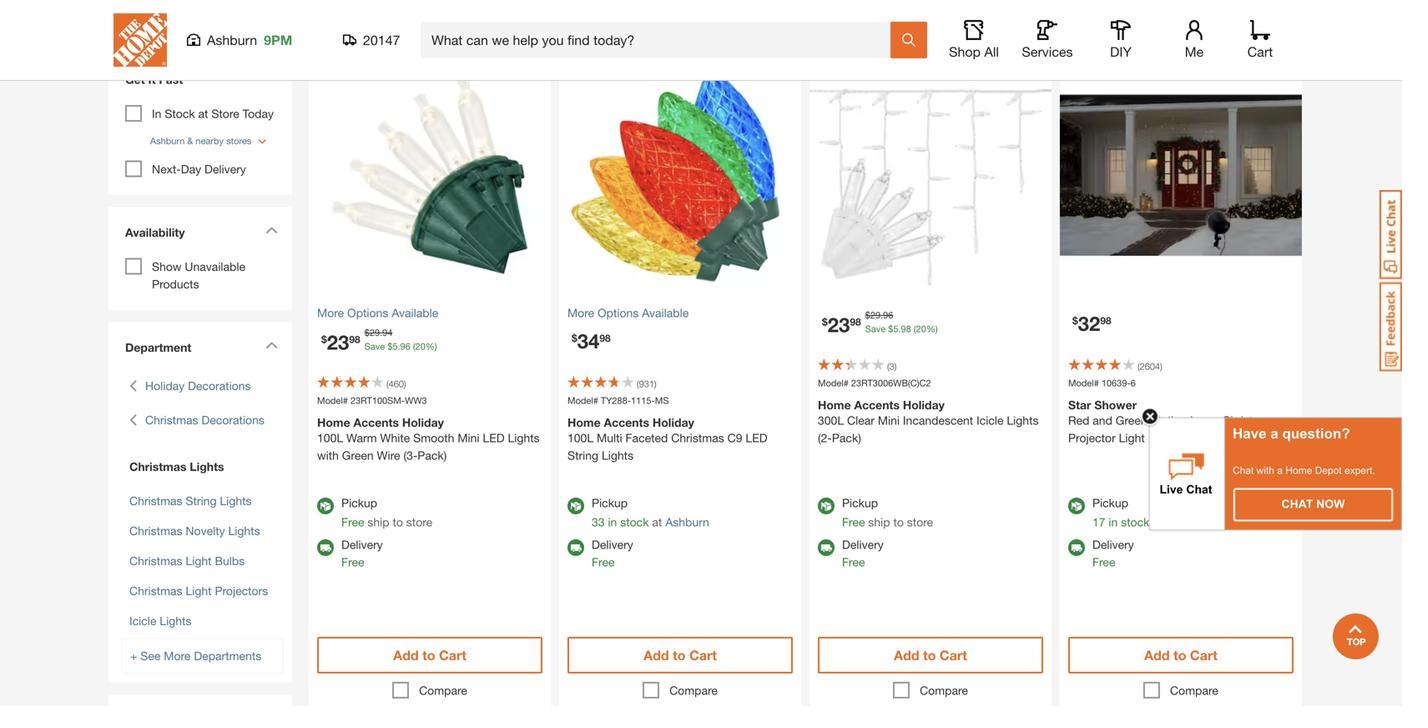 Task type: describe. For each thing, give the bounding box(es) containing it.
depot
[[1315, 465, 1342, 476]]

ashburn & nearby stores
[[150, 136, 251, 146]]

799
[[109, 25, 134, 43]]

23rt3006wb(c)c2
[[851, 378, 931, 389]]

green inside star shower red and green motion laser christmas projector light
[[1116, 414, 1147, 428]]

5 for $ 23 98 $ 29 . 94 save $ 5 . 96 ( 20 %)
[[393, 341, 398, 352]]

more options available for white
[[317, 306, 438, 320]]

available for faceted
[[642, 306, 689, 320]]

( 2604 )
[[1138, 361, 1162, 372]]

top
[[1211, 23, 1230, 37]]

chat
[[1233, 465, 1254, 476]]

model# 10639-6
[[1068, 378, 1136, 389]]

with inside home accents holiday 100l warm white smooth mini led lights with green wire (3-pack)
[[317, 449, 339, 463]]

100l multi faceted christmas c9 led string lights image
[[559, 54, 801, 296]]

1 vertical spatial icicle
[[129, 615, 156, 628]]

free for 4th add to cart button from the left
[[1093, 556, 1115, 570]]

christmas light projectors link
[[129, 585, 268, 598]]

shop all
[[949, 44, 999, 60]]

add for 4th add to cart button from the left
[[1144, 648, 1170, 664]]

novelty
[[186, 524, 225, 538]]

lights inside home accents holiday 100l warm white smooth mini led lights with green wire (3-pack)
[[508, 431, 540, 445]]

1 vertical spatial a
[[1277, 465, 1283, 476]]

lights inside "home accents holiday 100l multi faceted christmas c9 led string lights"
[[602, 449, 634, 463]]

availability
[[125, 226, 185, 239]]

live chat image
[[1380, 190, 1402, 280]]

100l for 100l multi faceted christmas c9 led string lights
[[568, 431, 594, 445]]

300l clear mini incandescent icicle lights (2-pack) image
[[810, 54, 1052, 296]]

get it fast link
[[117, 63, 284, 101]]

4 compare from the left
[[1170, 684, 1218, 698]]

store for first add to cart button from the left available for pickup icon
[[406, 516, 432, 530]]

back caret image
[[129, 412, 137, 429]]

and
[[1093, 414, 1112, 428]]

sort by: top sellers
[[1162, 23, 1269, 37]]

0 horizontal spatial at
[[198, 107, 208, 121]]

lights inside home accents holiday 300l clear mini incandescent icicle lights (2-pack)
[[1007, 414, 1039, 428]]

projectors
[[215, 585, 268, 598]]

. up ( 460 )
[[398, 341, 400, 352]]

+ see more departments
[[130, 650, 261, 663]]

cart link
[[1242, 20, 1279, 60]]

23 for $ 23 98 $ 29 . 94 save $ 5 . 96 ( 20 %)
[[327, 330, 349, 354]]

$ 32 98
[[1072, 312, 1111, 335]]

94
[[382, 328, 393, 338]]

holiday decorations
[[145, 379, 251, 393]]

460
[[389, 379, 404, 390]]

1 best seller from the left
[[568, 59, 628, 73]]

29 for $ 23 98 $ 29 . 96 save $ 5 . 98 ( 20 %)
[[870, 310, 881, 321]]

pickup inside the pickup 17 in stock at ashburn
[[1093, 497, 1128, 510]]

mini inside home accents holiday 100l warm white smooth mini led lights with green wire (3-pack)
[[458, 431, 480, 445]]

unavailable
[[185, 260, 245, 274]]

model# 23rt3006wb(c)c2
[[818, 378, 931, 389]]

show
[[152, 260, 182, 274]]

4 add to cart button from the left
[[1068, 638, 1294, 674]]

department
[[125, 341, 191, 355]]

motion
[[1151, 414, 1187, 428]]

home accents holiday 100l warm white smooth mini led lights with green wire (3-pack)
[[317, 416, 540, 463]]

0 vertical spatial a
[[1271, 426, 1279, 442]]

delivery free for first add to cart button from the left available for pickup icon
[[341, 538, 383, 570]]

delivery free for available for pickup icon related to third add to cart button from left
[[842, 538, 884, 570]]

warm
[[346, 431, 377, 445]]

delivery free for available for pickup icon associated with 2nd add to cart button from the left
[[592, 538, 633, 570]]

ashburn 9pm
[[207, 32, 292, 48]]

more for home accents holiday 100l warm white smooth mini led lights with green wire (3-pack)
[[317, 306, 344, 320]]

christmas for christmas novelty lights
[[129, 524, 182, 538]]

have
[[1233, 426, 1267, 442]]

chat
[[1282, 498, 1313, 511]]

mini inside home accents holiday 300l clear mini incandescent icicle lights (2-pack)
[[878, 414, 900, 428]]

christmas inside star shower red and green motion laser christmas projector light
[[1222, 414, 1275, 428]]

2604
[[1140, 361, 1160, 372]]

light inside star shower red and green motion laser christmas projector light
[[1119, 431, 1145, 445]]

sellers
[[1234, 23, 1269, 37]]

best seller for home
[[818, 59, 878, 73]]

incandescent
[[903, 414, 973, 428]]

next-day delivery
[[152, 162, 246, 176]]

add to cart for 2nd add to cart button from the left
[[644, 648, 717, 664]]

green inside home accents holiday 100l warm white smooth mini led lights with green wire (3-pack)
[[342, 449, 374, 463]]

more options available link for christmas
[[568, 305, 793, 322]]

pickup 33 in stock at ashburn
[[592, 497, 709, 530]]

accents for faceted
[[604, 416, 649, 430]]

bulbs
[[215, 555, 245, 568]]

holiday for home accents holiday 100l multi faceted christmas c9 led string lights
[[653, 416, 694, 430]]

available for pickup image for first add to cart button from the left
[[317, 498, 334, 515]]

add to cart for 4th add to cart button from the left
[[1144, 648, 1218, 664]]

smooth
[[413, 431, 454, 445]]

best seller for star
[[1068, 59, 1128, 73]]

the home depot logo image
[[114, 13, 167, 67]]

( 931 )
[[637, 379, 657, 390]]

christmas decorations
[[145, 413, 264, 427]]

white
[[380, 431, 410, 445]]

christmas lights link
[[125, 459, 275, 476]]

string inside "home accents holiday 100l multi faceted christmas c9 led string lights"
[[568, 449, 598, 463]]

stock
[[165, 107, 195, 121]]

+ see more departments link
[[121, 639, 284, 675]]

departments
[[194, 650, 261, 663]]

$ 23 98 $ 29 . 96 save $ 5 . 98 ( 20 %)
[[822, 310, 938, 337]]

( for ( 2604 )
[[1138, 361, 1140, 372]]

faceted
[[626, 431, 668, 445]]

3 add to cart button from the left
[[818, 638, 1043, 674]]

98 for $ 34 98
[[600, 332, 611, 344]]

star
[[1068, 398, 1091, 412]]

pack) inside home accents holiday 300l clear mini incandescent icicle lights (2-pack)
[[832, 431, 861, 445]]

ship for first add to cart button from the left available for pickup icon
[[368, 516, 389, 530]]

christmas string lights
[[129, 494, 252, 508]]

ashburn link
[[665, 516, 709, 530]]

. up 23rt3006wb(c)c2
[[898, 324, 901, 335]]

1 compare from the left
[[419, 684, 467, 698]]

in stock at store today
[[152, 107, 274, 121]]

ty288-
[[601, 396, 631, 406]]

in for 17
[[1109, 516, 1118, 530]]

stock for 17 in stock
[[1121, 516, 1150, 530]]

me
[[1185, 44, 1204, 60]]

available for pickup image for third add to cart button from left
[[818, 498, 835, 515]]

get
[[125, 73, 145, 86]]

at for pickup 33 in stock at ashburn
[[652, 516, 662, 530]]

all
[[984, 44, 999, 60]]

300l
[[818, 414, 844, 428]]

at for pickup 17 in stock at ashburn
[[1153, 516, 1163, 530]]

question?
[[1282, 426, 1350, 442]]

more for home accents holiday 100l multi faceted christmas c9 led string lights
[[568, 306, 594, 320]]

available for pickup image
[[1068, 498, 1085, 515]]

christmas for christmas decorations
[[145, 413, 198, 427]]

home accents holiday 100l multi faceted christmas c9 led string lights
[[568, 416, 768, 463]]

$ inside "$ 34 98"
[[572, 332, 577, 344]]

32
[[1078, 312, 1100, 335]]

more options available for faceted
[[568, 306, 689, 320]]

christmas for christmas light bulbs
[[129, 555, 182, 568]]

0 horizontal spatial more
[[164, 650, 191, 663]]

light for projectors
[[186, 585, 212, 598]]

christmas light bulbs link
[[129, 555, 245, 568]]

wire
[[377, 449, 400, 463]]

department link
[[117, 331, 284, 365]]

) for ( 460 )
[[404, 379, 406, 390]]

by:
[[1187, 23, 1203, 37]]

delivery for available for pickup image
[[1093, 538, 1134, 552]]

What can we help you find today? search field
[[432, 23, 890, 58]]

pickup free ship to store for first add to cart button from the left available for pickup icon
[[341, 497, 432, 530]]

17
[[1093, 516, 1106, 530]]

delivery for first add to cart button from the left available for pickup icon
[[341, 538, 383, 552]]

caret icon image for availability
[[265, 227, 278, 234]]

20 for $ 23 98 $ 29 . 96 save $ 5 . 98 ( 20 %)
[[916, 324, 926, 335]]

decorations for holiday decorations
[[188, 379, 251, 393]]

$ inside $ 32 98
[[1072, 315, 1078, 327]]

home for warm
[[317, 416, 350, 430]]

free for 2nd add to cart button from the left
[[592, 556, 615, 570]]

laser
[[1190, 414, 1219, 428]]

98 for $ 23 98 $ 29 . 96 save $ 5 . 98 ( 20 %)
[[850, 316, 861, 328]]

christmas light projectors
[[129, 585, 268, 598]]

christmas decorations link
[[145, 412, 264, 429]]

seller for star shower
[[1097, 59, 1128, 73]]

feedback link image
[[1380, 282, 1402, 372]]

( for ( 931 )
[[637, 379, 639, 390]]

23 for $ 23 98 $ 29 . 96 save $ 5 . 98 ( 20 %)
[[828, 313, 850, 337]]

+
[[130, 650, 137, 663]]

3 pickup from the left
[[842, 497, 878, 510]]



Task type: vqa. For each thing, say whether or not it's contained in the screenshot.
$ 34 98
yes



Task type: locate. For each thing, give the bounding box(es) containing it.
decorations down "holiday decorations" link
[[202, 413, 264, 427]]

. up model# 23rt3006wb(c)c2 at right
[[881, 310, 883, 321]]

caret icon image for department
[[265, 342, 278, 349]]

2 delivery free from the left
[[592, 538, 633, 570]]

1 best from the left
[[568, 59, 593, 73]]

1 horizontal spatial store
[[907, 516, 933, 530]]

christmas for christmas string lights
[[129, 494, 182, 508]]

best seller
[[568, 59, 628, 73], [818, 59, 878, 73], [1068, 59, 1128, 73]]

mini right 'clear'
[[878, 414, 900, 428]]

save up model# 23rt3006wb(c)c2 at right
[[865, 324, 886, 335]]

stock right 17 in the right bottom of the page
[[1121, 516, 1150, 530]]

0 vertical spatial decorations
[[188, 379, 251, 393]]

1 vertical spatial pack)
[[418, 449, 447, 463]]

save inside "$ 23 98 $ 29 . 96 save $ 5 . 98 ( 20 %)"
[[865, 324, 886, 335]]

0 horizontal spatial ship
[[368, 516, 389, 530]]

2 100l from the left
[[568, 431, 594, 445]]

0 horizontal spatial pack)
[[418, 449, 447, 463]]

98 up model# 10639-6
[[1100, 315, 1111, 327]]

red and green motion laser christmas projector light image
[[1060, 54, 1302, 296], [1060, 54, 1302, 296]]

delivery free for available for pickup image
[[1093, 538, 1134, 570]]

29
[[870, 310, 881, 321], [370, 328, 380, 338]]

holiday right back caret image
[[145, 379, 185, 393]]

delivery for available for pickup icon associated with 2nd add to cart button from the left
[[592, 538, 633, 552]]

0 vertical spatial 96
[[883, 310, 893, 321]]

with right chat
[[1257, 465, 1275, 476]]

available shipping image for available for pickup icon related to third add to cart button from left
[[818, 540, 835, 557]]

1 ship from the left
[[368, 516, 389, 530]]

chat now
[[1282, 498, 1345, 511]]

2 store from the left
[[907, 516, 933, 530]]

2 available from the left
[[642, 306, 689, 320]]

1 horizontal spatial best seller
[[818, 59, 878, 73]]

( for ( 3 )
[[887, 361, 889, 372]]

0 horizontal spatial stock
[[620, 516, 649, 530]]

model# left ty288-
[[568, 396, 598, 406]]

23 up model# 23rt3006wb(c)c2 at right
[[828, 313, 850, 337]]

29 inside $ 23 98 $ 29 . 94 save $ 5 . 96 ( 20 %)
[[370, 328, 380, 338]]

10639-
[[1102, 378, 1131, 389]]

2 options from the left
[[598, 306, 639, 320]]

) for ( 2604 )
[[1160, 361, 1162, 372]]

day
[[181, 162, 201, 176]]

available for white
[[392, 306, 438, 320]]

stock
[[620, 516, 649, 530], [1121, 516, 1150, 530]]

christmas
[[145, 413, 198, 427], [1222, 414, 1275, 428], [671, 431, 724, 445], [129, 460, 186, 474], [129, 494, 182, 508], [129, 524, 182, 538], [129, 555, 182, 568], [129, 585, 182, 598]]

2 horizontal spatial at
[[1153, 516, 1163, 530]]

to for 4th add to cart button from the left
[[1174, 648, 1186, 664]]

100l
[[317, 431, 343, 445], [568, 431, 594, 445]]

98 for $ 23 98 $ 29 . 94 save $ 5 . 96 ( 20 %)
[[349, 334, 360, 345]]

1 horizontal spatial green
[[1116, 414, 1147, 428]]

0 vertical spatial light
[[1119, 431, 1145, 445]]

home accents holiday 300l clear mini incandescent icicle lights (2-pack)
[[818, 398, 1039, 445]]

1 vertical spatial decorations
[[202, 413, 264, 427]]

available
[[392, 306, 438, 320], [642, 306, 689, 320]]

100l warm white smooth mini led lights with green wire (3-pack) image
[[309, 54, 551, 296]]

%) up ww3
[[426, 341, 437, 352]]

2 more options available from the left
[[568, 306, 689, 320]]

at left ashburn link at the bottom of the page
[[652, 516, 662, 530]]

100l left the warm
[[317, 431, 343, 445]]

0 horizontal spatial 5
[[393, 341, 398, 352]]

more right 'see'
[[164, 650, 191, 663]]

0 horizontal spatial in
[[608, 516, 617, 530]]

1 vertical spatial %)
[[426, 341, 437, 352]]

0 horizontal spatial accents
[[354, 416, 399, 430]]

in
[[608, 516, 617, 530], [1109, 516, 1118, 530]]

light down 'christmas light bulbs' 'link'
[[186, 585, 212, 598]]

red
[[1068, 414, 1090, 428]]

available shipping image for 33 in stock
[[568, 540, 584, 557]]

20 for $ 23 98 $ 29 . 94 save $ 5 . 96 ( 20 %)
[[415, 341, 426, 352]]

more options available up "$ 34 98"
[[568, 306, 689, 320]]

29 inside "$ 23 98 $ 29 . 96 save $ 5 . 98 ( 20 %)"
[[870, 310, 881, 321]]

more options available link up 931
[[568, 305, 793, 322]]

2 caret icon image from the top
[[265, 342, 278, 349]]

accents inside home accents holiday 100l warm white smooth mini led lights with green wire (3-pack)
[[354, 416, 399, 430]]

available up the 94
[[392, 306, 438, 320]]

0 horizontal spatial available for pickup image
[[317, 498, 334, 515]]

1 horizontal spatial ship
[[868, 516, 890, 530]]

options for home accents holiday 100l warm white smooth mini led lights with green wire (3-pack)
[[347, 306, 388, 320]]

christmas lights
[[129, 460, 224, 474]]

available shipping image
[[568, 540, 584, 557], [1068, 540, 1085, 557]]

christmas down christmas lights
[[129, 494, 182, 508]]

2 best seller from the left
[[818, 59, 878, 73]]

multi
[[597, 431, 622, 445]]

expert.
[[1345, 465, 1375, 476]]

fast
[[159, 73, 183, 86]]

ms
[[655, 396, 669, 406]]

home inside "home accents holiday 100l multi faceted christmas c9 led string lights"
[[568, 416, 601, 430]]

accents inside "home accents holiday 100l multi faceted christmas c9 led string lights"
[[604, 416, 649, 430]]

best for star shower red and green motion laser christmas projector light
[[1068, 59, 1094, 73]]

( 460 )
[[386, 379, 406, 390]]

3 add to cart from the left
[[894, 648, 967, 664]]

2 horizontal spatial accents
[[854, 398, 900, 412]]

in inside the pickup 17 in stock at ashburn
[[1109, 516, 1118, 530]]

) for ( 3 )
[[895, 361, 897, 372]]

led inside home accents holiday 100l warm white smooth mini led lights with green wire (3-pack)
[[483, 431, 505, 445]]

available shipping image for 17 in stock
[[1068, 540, 1085, 557]]

1 horizontal spatial 5
[[893, 324, 898, 335]]

29 left the 94
[[370, 328, 380, 338]]

save
[[865, 324, 886, 335], [365, 341, 385, 352]]

3 add from the left
[[894, 648, 919, 664]]

2 horizontal spatial more
[[568, 306, 594, 320]]

availability link
[[117, 216, 284, 254]]

1 vertical spatial with
[[1257, 465, 1275, 476]]

1 available shipping image from the left
[[317, 540, 334, 557]]

pack) down 'clear'
[[832, 431, 861, 445]]

add to cart for first add to cart button from the left
[[393, 648, 466, 664]]

led inside "home accents holiday 100l multi faceted christmas c9 led string lights"
[[746, 431, 768, 445]]

show unavailable products
[[152, 260, 245, 291]]

2 more options available link from the left
[[568, 305, 793, 322]]

3 delivery free from the left
[[842, 538, 884, 570]]

2 available for pickup image from the left
[[568, 498, 584, 515]]

2 horizontal spatial seller
[[1097, 59, 1128, 73]]

show unavailable products link
[[152, 260, 245, 291]]

5 down the 94
[[393, 341, 398, 352]]

green down shower
[[1116, 414, 1147, 428]]

98 inside $ 23 98 $ 29 . 94 save $ 5 . 96 ( 20 %)
[[349, 334, 360, 345]]

today
[[243, 107, 274, 121]]

2 ship from the left
[[868, 516, 890, 530]]

model#
[[818, 378, 849, 389], [1068, 378, 1099, 389], [317, 396, 348, 406], [568, 396, 598, 406]]

0 horizontal spatial more options available link
[[317, 305, 543, 322]]

more options available link up the 94
[[317, 305, 543, 322]]

pack) inside home accents holiday 100l warm white smooth mini led lights with green wire (3-pack)
[[418, 449, 447, 463]]

with left wire
[[317, 449, 339, 463]]

pickup free ship to store
[[341, 497, 432, 530], [842, 497, 933, 530]]

0 horizontal spatial best seller
[[568, 59, 628, 73]]

1 horizontal spatial accents
[[604, 416, 649, 430]]

holiday up "incandescent"
[[903, 398, 945, 412]]

29 for $ 23 98 $ 29 . 94 save $ 5 . 96 ( 20 %)
[[370, 328, 380, 338]]

available for pickup image for 2nd add to cart button from the left
[[568, 498, 584, 515]]

diy button
[[1094, 20, 1148, 60]]

2 horizontal spatial best
[[1068, 59, 1094, 73]]

shower
[[1095, 398, 1137, 412]]

christmas novelty lights
[[129, 524, 260, 538]]

0 vertical spatial green
[[1116, 414, 1147, 428]]

5 for $ 23 98 $ 29 . 96 save $ 5 . 98 ( 20 %)
[[893, 324, 898, 335]]

stock inside the pickup 33 in stock at ashburn
[[620, 516, 649, 530]]

1 vertical spatial mini
[[458, 431, 480, 445]]

1 100l from the left
[[317, 431, 343, 445]]

available shipping image
[[317, 540, 334, 557], [818, 540, 835, 557]]

pickup inside the pickup 33 in stock at ashburn
[[592, 497, 628, 510]]

2 vertical spatial light
[[186, 585, 212, 598]]

home up 300l
[[818, 398, 851, 412]]

1 horizontal spatial stock
[[1121, 516, 1150, 530]]

%) inside "$ 23 98 $ 29 . 96 save $ 5 . 98 ( 20 %)"
[[926, 324, 938, 335]]

0 horizontal spatial options
[[347, 306, 388, 320]]

at inside the pickup 17 in stock at ashburn
[[1153, 516, 1163, 530]]

christmas right back caret icon
[[145, 413, 198, 427]]

0 horizontal spatial 20
[[415, 341, 426, 352]]

green down the warm
[[342, 449, 374, 463]]

)
[[895, 361, 897, 372], [1160, 361, 1162, 372], [404, 379, 406, 390], [654, 379, 657, 390]]

add for first add to cart button from the left
[[393, 648, 419, 664]]

0 horizontal spatial pickup free ship to store
[[341, 497, 432, 530]]

chat now link
[[1234, 489, 1392, 521]]

store for available for pickup icon related to third add to cart button from left
[[907, 516, 933, 530]]

pack) down smooth
[[418, 449, 447, 463]]

available for pickup image
[[317, 498, 334, 515], [568, 498, 584, 515], [818, 498, 835, 515]]

get it fast
[[125, 73, 183, 86]]

0 horizontal spatial seller
[[596, 59, 628, 73]]

) up ms
[[654, 379, 657, 390]]

home for clear
[[818, 398, 851, 412]]

0 vertical spatial %)
[[926, 324, 938, 335]]

with
[[317, 449, 339, 463], [1257, 465, 1275, 476]]

more options available link for smooth
[[317, 305, 543, 322]]

1 store from the left
[[406, 516, 432, 530]]

98 for $ 32 98
[[1100, 315, 1111, 327]]

1 options from the left
[[347, 306, 388, 320]]

5 inside $ 23 98 $ 29 . 94 save $ 5 . 96 ( 20 %)
[[393, 341, 398, 352]]

98 up ty288-
[[600, 332, 611, 344]]

more up 34
[[568, 306, 594, 320]]

model# for model# 23rt3006wb(c)c2
[[818, 378, 849, 389]]

0 horizontal spatial save
[[365, 341, 385, 352]]

free
[[341, 516, 364, 530], [842, 516, 865, 530], [341, 556, 364, 570], [592, 556, 615, 570], [842, 556, 865, 570], [1093, 556, 1115, 570]]

4 add to cart from the left
[[1144, 648, 1218, 664]]

results
[[138, 25, 191, 43]]

ashburn inside the pickup 17 in stock at ashburn
[[1166, 516, 1210, 530]]

2 horizontal spatial available for pickup image
[[818, 498, 835, 515]]

christmas for christmas lights
[[129, 460, 186, 474]]

1 vertical spatial 20
[[415, 341, 426, 352]]

1 horizontal spatial pack)
[[832, 431, 861, 445]]

best for home accents holiday 300l clear mini incandescent icicle lights (2-pack)
[[818, 59, 843, 73]]

0 vertical spatial 29
[[870, 310, 881, 321]]

23 left the 94
[[327, 330, 349, 354]]

0 vertical spatial 20
[[916, 324, 926, 335]]

ashburn inside the pickup 33 in stock at ashburn
[[665, 516, 709, 530]]

available shipping image for first add to cart button from the left available for pickup icon
[[317, 540, 334, 557]]

1 caret icon image from the top
[[265, 227, 278, 234]]

caret icon image inside department "link"
[[265, 342, 278, 349]]

0 vertical spatial pack)
[[832, 431, 861, 445]]

20
[[916, 324, 926, 335], [415, 341, 426, 352]]

accents for white
[[354, 416, 399, 430]]

model# ty288-1115-ms
[[568, 396, 669, 406]]

1 more options available from the left
[[317, 306, 438, 320]]

2 compare from the left
[[669, 684, 718, 698]]

delivery
[[204, 162, 246, 176], [341, 538, 383, 552], [592, 538, 633, 552], [842, 538, 884, 552], [1093, 538, 1134, 552]]

1 horizontal spatial best
[[818, 59, 843, 73]]

2 horizontal spatial best seller
[[1068, 59, 1128, 73]]

model# left 23rt100sm-
[[317, 396, 348, 406]]

icicle right "incandescent"
[[977, 414, 1004, 428]]

services button
[[1021, 20, 1074, 60]]

options for home accents holiday 100l multi faceted christmas c9 led string lights
[[598, 306, 639, 320]]

1 horizontal spatial icicle
[[977, 414, 1004, 428]]

stock right 33
[[620, 516, 649, 530]]

%) inside $ 23 98 $ 29 . 94 save $ 5 . 96 ( 20 %)
[[426, 341, 437, 352]]

1 vertical spatial 96
[[400, 341, 410, 352]]

98
[[1100, 315, 1111, 327], [850, 316, 861, 328], [901, 324, 911, 335], [600, 332, 611, 344], [349, 334, 360, 345]]

decorations inside "holiday decorations" link
[[188, 379, 251, 393]]

5 inside "$ 23 98 $ 29 . 96 save $ 5 . 98 ( 20 %)"
[[893, 324, 898, 335]]

0 horizontal spatial led
[[483, 431, 505, 445]]

pickup up 17 in the right bottom of the page
[[1093, 497, 1128, 510]]

light down shower
[[1119, 431, 1145, 445]]

to for third add to cart button from left
[[923, 648, 936, 664]]

it
[[148, 73, 156, 86]]

holiday
[[145, 379, 185, 393], [903, 398, 945, 412], [402, 416, 444, 430], [653, 416, 694, 430]]

0 horizontal spatial 29
[[370, 328, 380, 338]]

home up multi
[[568, 416, 601, 430]]

0 horizontal spatial 96
[[400, 341, 410, 352]]

1 seller from the left
[[596, 59, 628, 73]]

1 more options available link from the left
[[317, 305, 543, 322]]

holiday for home accents holiday 100l warm white smooth mini led lights with green wire (3-pack)
[[402, 416, 444, 430]]

1 led from the left
[[483, 431, 505, 445]]

back caret image
[[129, 378, 137, 395]]

home left depot
[[1286, 465, 1312, 476]]

23 inside "$ 23 98 $ 29 . 96 save $ 5 . 98 ( 20 %)"
[[828, 313, 850, 337]]

1 vertical spatial green
[[342, 449, 374, 463]]

1 vertical spatial 29
[[370, 328, 380, 338]]

pickup up 33
[[592, 497, 628, 510]]

add for 2nd add to cart button from the left
[[644, 648, 669, 664]]

home up the warm
[[317, 416, 350, 430]]

caret icon image inside availability link
[[265, 227, 278, 234]]

christmas down christmas novelty lights link in the bottom of the page
[[129, 555, 182, 568]]

) up motion
[[1160, 361, 1162, 372]]

led right c9
[[746, 431, 768, 445]]

decorations inside christmas decorations link
[[202, 413, 264, 427]]

1 horizontal spatial %)
[[926, 324, 938, 335]]

0 horizontal spatial string
[[186, 494, 217, 508]]

20 inside "$ 23 98 $ 29 . 96 save $ 5 . 98 ( 20 %)"
[[916, 324, 926, 335]]

34
[[577, 329, 600, 353]]

2 best from the left
[[818, 59, 843, 73]]

0 vertical spatial mini
[[878, 414, 900, 428]]

christmas for christmas light projectors
[[129, 585, 182, 598]]

string down multi
[[568, 449, 598, 463]]

stock inside the pickup 17 in stock at ashburn
[[1121, 516, 1150, 530]]

in for 33
[[608, 516, 617, 530]]

best
[[568, 59, 593, 73], [818, 59, 843, 73], [1068, 59, 1094, 73]]

4 pickup from the left
[[1093, 497, 1128, 510]]

1 horizontal spatial 96
[[883, 310, 893, 321]]

(2-
[[818, 431, 832, 445]]

1 horizontal spatial 29
[[870, 310, 881, 321]]

1 available for pickup image from the left
[[317, 498, 334, 515]]

christmas up "christmas string lights" link
[[129, 460, 186, 474]]

light for bulbs
[[186, 555, 212, 568]]

at
[[198, 107, 208, 121], [652, 516, 662, 530], [1153, 516, 1163, 530]]

4 add from the left
[[1144, 648, 1170, 664]]

a right have
[[1271, 426, 1279, 442]]

( inside "$ 23 98 $ 29 . 96 save $ 5 . 98 ( 20 %)"
[[914, 324, 916, 335]]

2 add from the left
[[644, 648, 669, 664]]

caret icon image
[[265, 227, 278, 234], [265, 342, 278, 349]]

more
[[317, 306, 344, 320], [568, 306, 594, 320], [164, 650, 191, 663]]

0 horizontal spatial best
[[568, 59, 593, 73]]

2 seller from the left
[[846, 59, 878, 73]]

home
[[818, 398, 851, 412], [317, 416, 350, 430], [568, 416, 601, 430], [1286, 465, 1312, 476]]

home inside home accents holiday 100l warm white smooth mini led lights with green wire (3-pack)
[[317, 416, 350, 430]]

green
[[1116, 414, 1147, 428], [342, 449, 374, 463]]

pickup down wire
[[341, 497, 377, 510]]

1 horizontal spatial more options available
[[568, 306, 689, 320]]

2 pickup free ship to store from the left
[[842, 497, 933, 530]]

1 stock from the left
[[620, 516, 649, 530]]

pickup 17 in stock at ashburn
[[1093, 497, 1210, 530]]

1 horizontal spatial led
[[746, 431, 768, 445]]

98 inside "$ 34 98"
[[600, 332, 611, 344]]

%) for $ 23 98 $ 29 . 94 save $ 5 . 96 ( 20 %)
[[426, 341, 437, 352]]

1 delivery free from the left
[[341, 538, 383, 570]]

29 up model# 23rt3006wb(c)c2 at right
[[870, 310, 881, 321]]

icicle inside home accents holiday 300l clear mini incandescent icicle lights (2-pack)
[[977, 414, 1004, 428]]

icicle up 'see'
[[129, 615, 156, 628]]

1 pickup from the left
[[341, 497, 377, 510]]

more up $ 23 98 $ 29 . 94 save $ 5 . 96 ( 20 %)
[[317, 306, 344, 320]]

delivery free
[[341, 538, 383, 570], [592, 538, 633, 570], [842, 538, 884, 570], [1093, 538, 1134, 570]]

1 in from the left
[[608, 516, 617, 530]]

free for first add to cart button from the left
[[341, 556, 364, 570]]

0 horizontal spatial store
[[406, 516, 432, 530]]

home for multi
[[568, 416, 601, 430]]

%) for $ 23 98 $ 29 . 96 save $ 5 . 98 ( 20 %)
[[926, 324, 938, 335]]

in inside the pickup 33 in stock at ashburn
[[608, 516, 617, 530]]

christmas up "icicle lights"
[[129, 585, 182, 598]]

icicle lights link
[[129, 615, 191, 628]]

christmas right 'laser'
[[1222, 414, 1275, 428]]

stores
[[226, 136, 251, 146]]

1 horizontal spatial pickup free ship to store
[[842, 497, 933, 530]]

decorations up christmas decorations
[[188, 379, 251, 393]]

christmas up 'christmas light bulbs' 'link'
[[129, 524, 182, 538]]

1 horizontal spatial more
[[317, 306, 344, 320]]

free for third add to cart button from left
[[842, 556, 865, 570]]

%) up 23rt3006wb(c)c2
[[926, 324, 938, 335]]

led right smooth
[[483, 431, 505, 445]]

pickup
[[341, 497, 377, 510], [592, 497, 628, 510], [842, 497, 878, 510], [1093, 497, 1128, 510]]

0 vertical spatial icicle
[[977, 414, 1004, 428]]

2 add to cart from the left
[[644, 648, 717, 664]]

2 available shipping image from the left
[[1068, 540, 1085, 557]]

0 vertical spatial save
[[865, 324, 886, 335]]

799 results
[[109, 25, 191, 43]]

0 horizontal spatial icicle
[[129, 615, 156, 628]]

pickup free ship to store for available for pickup icon related to third add to cart button from left
[[842, 497, 933, 530]]

led for mini
[[483, 431, 505, 445]]

accents up the warm
[[354, 416, 399, 430]]

2 add to cart button from the left
[[568, 638, 793, 674]]

1 horizontal spatial 23
[[828, 313, 850, 337]]

save down the 94
[[365, 341, 385, 352]]

) up 23rt3006wb(c)c2
[[895, 361, 897, 372]]

20 up ww3
[[415, 341, 426, 352]]

100l left multi
[[568, 431, 594, 445]]

decorations for christmas decorations
[[202, 413, 264, 427]]

1 pickup free ship to store from the left
[[341, 497, 432, 530]]

in right 17 in the right bottom of the page
[[1109, 516, 1118, 530]]

98 up model# 23rt3006wb(c)c2 at right
[[850, 316, 861, 328]]

at left store
[[198, 107, 208, 121]]

2 led from the left
[[746, 431, 768, 445]]

1 add to cart button from the left
[[317, 638, 543, 674]]

save for $ 23 98 $ 29 . 96 save $ 5 . 98 ( 20 %)
[[865, 324, 886, 335]]

1 horizontal spatial with
[[1257, 465, 1275, 476]]

0 horizontal spatial 100l
[[317, 431, 343, 445]]

christmas left c9
[[671, 431, 724, 445]]

23 inside $ 23 98 $ 29 . 94 save $ 5 . 96 ( 20 %)
[[327, 330, 349, 354]]

) for ( 931 )
[[654, 379, 657, 390]]

led for c9
[[746, 431, 768, 445]]

holiday down ms
[[653, 416, 694, 430]]

now
[[1316, 498, 1345, 511]]

delivery for available for pickup icon related to third add to cart button from left
[[842, 538, 884, 552]]

6
[[1131, 378, 1136, 389]]

ship
[[368, 516, 389, 530], [868, 516, 890, 530]]

model# for model# 23rt100sm-ww3
[[317, 396, 348, 406]]

holiday inside home accents holiday 300l clear mini incandescent icicle lights (2-pack)
[[903, 398, 945, 412]]

0 horizontal spatial available
[[392, 306, 438, 320]]

available up 931
[[642, 306, 689, 320]]

98 left the 94
[[349, 334, 360, 345]]

lights
[[1007, 414, 1039, 428], [508, 431, 540, 445], [602, 449, 634, 463], [190, 460, 224, 474], [220, 494, 252, 508], [228, 524, 260, 538], [160, 615, 191, 628]]

1 vertical spatial string
[[186, 494, 217, 508]]

shop all button
[[947, 20, 1001, 60]]

1 horizontal spatial in
[[1109, 516, 1118, 530]]

to for first add to cart button from the left
[[422, 648, 435, 664]]

home inside home accents holiday 300l clear mini incandescent icicle lights (2-pack)
[[818, 398, 851, 412]]

0 vertical spatial with
[[317, 449, 339, 463]]

diy
[[1110, 44, 1132, 60]]

1 horizontal spatial available for pickup image
[[568, 498, 584, 515]]

save inside $ 23 98 $ 29 . 94 save $ 5 . 96 ( 20 %)
[[365, 341, 385, 352]]

sort
[[1162, 23, 1184, 37]]

.
[[881, 310, 883, 321], [898, 324, 901, 335], [380, 328, 382, 338], [398, 341, 400, 352]]

2 stock from the left
[[1121, 516, 1150, 530]]

christmas inside "home accents holiday 100l multi faceted christmas c9 led string lights"
[[671, 431, 724, 445]]

model# 23rt100sm-ww3
[[317, 396, 427, 406]]

string up novelty
[[186, 494, 217, 508]]

1 vertical spatial light
[[186, 555, 212, 568]]

2 pickup from the left
[[592, 497, 628, 510]]

5 up "3"
[[893, 324, 898, 335]]

96 up "3"
[[883, 310, 893, 321]]

3 best seller from the left
[[1068, 59, 1128, 73]]

3 best from the left
[[1068, 59, 1094, 73]]

holiday for home accents holiday 300l clear mini incandescent icicle lights (2-pack)
[[903, 398, 945, 412]]

pickup down 'clear'
[[842, 497, 878, 510]]

mini
[[878, 414, 900, 428], [458, 431, 480, 445]]

0 vertical spatial string
[[568, 449, 598, 463]]

model# up star
[[1068, 378, 1099, 389]]

1 horizontal spatial more options available link
[[568, 305, 793, 322]]

20 up 23rt3006wb(c)c2
[[916, 324, 926, 335]]

1 add to cart from the left
[[393, 648, 466, 664]]

christmas novelty lights link
[[129, 524, 260, 538]]

98 inside $ 32 98
[[1100, 315, 1111, 327]]

more options available up the 94
[[317, 306, 438, 320]]

20147
[[363, 32, 400, 48]]

model# for model# 10639-6
[[1068, 378, 1099, 389]]

christmas light bulbs
[[129, 555, 245, 568]]

1 horizontal spatial seller
[[846, 59, 878, 73]]

100l for 100l warm white smooth mini led lights with green wire (3-pack)
[[317, 431, 343, 445]]

20147 button
[[343, 32, 401, 48]]

add for third add to cart button from left
[[894, 648, 919, 664]]

clear
[[847, 414, 875, 428]]

0 horizontal spatial %)
[[426, 341, 437, 352]]

96 inside "$ 23 98 $ 29 . 96 save $ 5 . 98 ( 20 %)"
[[883, 310, 893, 321]]

ship for available for pickup icon related to third add to cart button from left
[[868, 516, 890, 530]]

save for $ 23 98 $ 29 . 94 save $ 5 . 96 ( 20 %)
[[365, 341, 385, 352]]

96 inside $ 23 98 $ 29 . 94 save $ 5 . 96 ( 20 %)
[[400, 341, 410, 352]]

0 horizontal spatial available shipping image
[[568, 540, 584, 557]]

100l inside "home accents holiday 100l multi faceted christmas c9 led string lights"
[[568, 431, 594, 445]]

0 vertical spatial caret icon image
[[265, 227, 278, 234]]

accents
[[854, 398, 900, 412], [354, 416, 399, 430], [604, 416, 649, 430]]

accents inside home accents holiday 300l clear mini incandescent icicle lights (2-pack)
[[854, 398, 900, 412]]

1 vertical spatial save
[[365, 341, 385, 352]]

1 horizontal spatial 100l
[[568, 431, 594, 445]]

in
[[152, 107, 161, 121]]

1 vertical spatial caret icon image
[[265, 342, 278, 349]]

1 add from the left
[[393, 648, 419, 664]]

options up "$ 34 98"
[[598, 306, 639, 320]]

0 horizontal spatial with
[[317, 449, 339, 463]]

23rt100sm-
[[350, 396, 405, 406]]

3 available for pickup image from the left
[[818, 498, 835, 515]]

2 in from the left
[[1109, 516, 1118, 530]]

1 available shipping image from the left
[[568, 540, 584, 557]]

1 available from the left
[[392, 306, 438, 320]]

0 horizontal spatial green
[[342, 449, 374, 463]]

96 up ( 460 )
[[400, 341, 410, 352]]

holiday inside home accents holiday 100l warm white smooth mini led lights with green wire (3-pack)
[[402, 416, 444, 430]]

1 horizontal spatial mini
[[878, 414, 900, 428]]

at inside the pickup 33 in stock at ashburn
[[652, 516, 662, 530]]

0 vertical spatial 5
[[893, 324, 898, 335]]

accents for mini
[[854, 398, 900, 412]]

1 horizontal spatial string
[[568, 449, 598, 463]]

0 horizontal spatial 23
[[327, 330, 349, 354]]

model# up 300l
[[818, 378, 849, 389]]

accents up multi
[[604, 416, 649, 430]]

20 inside $ 23 98 $ 29 . 94 save $ 5 . 96 ( 20 %)
[[415, 341, 426, 352]]

2 available shipping image from the left
[[818, 540, 835, 557]]

options up the 94
[[347, 306, 388, 320]]

to for 2nd add to cart button from the left
[[673, 648, 686, 664]]

see
[[140, 650, 161, 663]]

light up "christmas light projectors" link
[[186, 555, 212, 568]]

at right 17 in the right bottom of the page
[[1153, 516, 1163, 530]]

model# for model# ty288-1115-ms
[[568, 396, 598, 406]]

100l inside home accents holiday 100l warm white smooth mini led lights with green wire (3-pack)
[[317, 431, 343, 445]]

a right chat
[[1277, 465, 1283, 476]]

in right 33
[[608, 516, 617, 530]]

mini right smooth
[[458, 431, 480, 445]]

98 up 23rt3006wb(c)c2
[[901, 324, 911, 335]]

holiday up smooth
[[402, 416, 444, 430]]

1 vertical spatial 5
[[393, 341, 398, 352]]

(3-
[[404, 449, 418, 463]]

3 seller from the left
[[1097, 59, 1128, 73]]

. up 23rt100sm-
[[380, 328, 382, 338]]

seller for home accents holiday
[[846, 59, 878, 73]]

0 horizontal spatial mini
[[458, 431, 480, 445]]

4 delivery free from the left
[[1093, 538, 1134, 570]]

1 horizontal spatial at
[[652, 516, 662, 530]]

stock for 33 in stock
[[620, 516, 649, 530]]

christmas string lights link
[[129, 494, 252, 508]]

) up ww3
[[404, 379, 406, 390]]

ww3
[[405, 396, 427, 406]]

have a question?
[[1233, 426, 1350, 442]]

holiday inside "home accents holiday 100l multi faceted christmas c9 led string lights"
[[653, 416, 694, 430]]

( inside $ 23 98 $ 29 . 94 save $ 5 . 96 ( 20 %)
[[413, 341, 415, 352]]

3 compare from the left
[[920, 684, 968, 698]]

0 horizontal spatial available shipping image
[[317, 540, 334, 557]]

33
[[592, 516, 605, 530]]

more options available
[[317, 306, 438, 320], [568, 306, 689, 320]]

add to cart for third add to cart button from left
[[894, 648, 967, 664]]

nearby
[[196, 136, 224, 146]]

( for ( 460 )
[[386, 379, 389, 390]]

1 horizontal spatial available shipping image
[[818, 540, 835, 557]]

1 horizontal spatial 20
[[916, 324, 926, 335]]

accents down model# 23rt3006wb(c)c2 at right
[[854, 398, 900, 412]]



